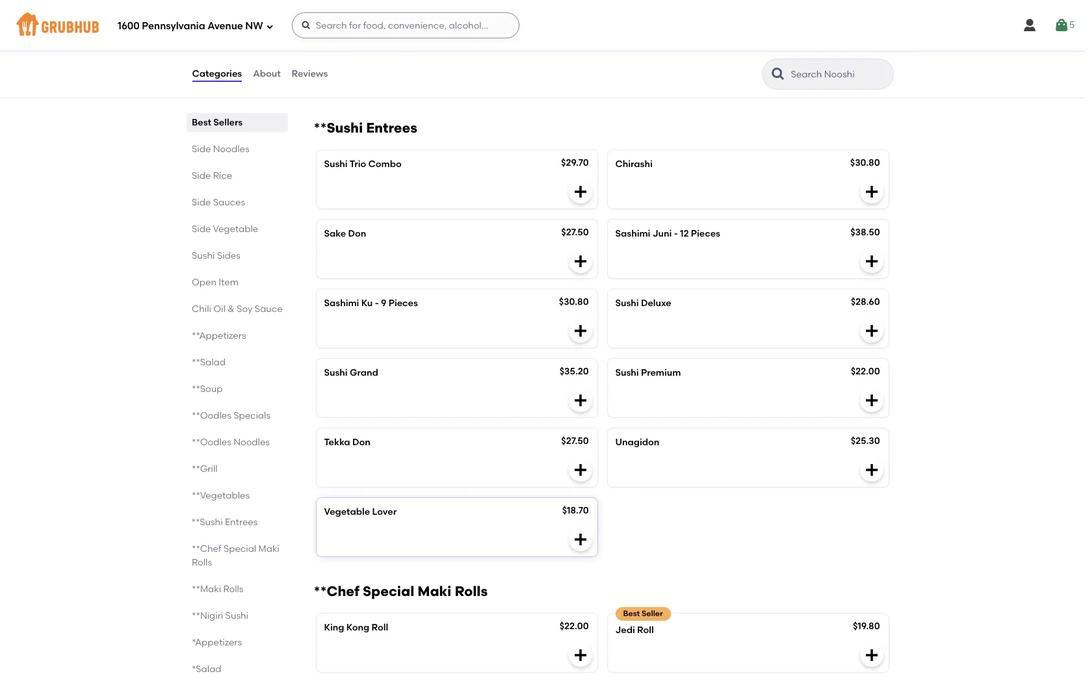 Task type: describe. For each thing, give the bounding box(es) containing it.
**maki
[[191, 584, 221, 595]]

vegetable for vegetable lover
[[324, 506, 370, 517]]

vegetable hot pot (mild-spicy)
[[324, 43, 462, 54]]

about button
[[252, 51, 281, 98]]

sushi left sides
[[191, 250, 215, 261]]

open item tab
[[191, 276, 283, 289]]

combo
[[368, 159, 402, 170]]

1600 pennsylvania avenue nw
[[118, 20, 263, 32]]

sushi for sushi premium
[[615, 367, 639, 378]]

side vegetable
[[191, 224, 258, 235]]

svg image for sushi trio combo
[[573, 184, 588, 200]]

$35.20
[[560, 366, 589, 377]]

**soup
[[191, 384, 222, 395]]

$29.70
[[561, 157, 589, 168]]

svg image for tekka don
[[573, 462, 588, 478]]

1 vertical spatial **chef
[[314, 583, 360, 599]]

best for sellers
[[191, 117, 211, 128]]

vegetable for vegetable hot pot (mild-spicy)
[[324, 43, 370, 54]]

pennsylvania
[[142, 20, 205, 32]]

noodles for side noodles
[[213, 144, 249, 155]]

$19.25
[[562, 42, 589, 53]]

(mild-
[[408, 43, 434, 54]]

grand
[[350, 367, 378, 378]]

**oodles for **oodles specials
[[191, 410, 231, 421]]

svg image for chirashi
[[864, 184, 879, 200]]

best sellers tab
[[191, 116, 283, 129]]

sushi trio combo
[[324, 159, 402, 170]]

sushi for sushi trio combo
[[324, 159, 348, 170]]

pot
[[391, 43, 406, 54]]

**maki rolls
[[191, 584, 243, 595]]

rice
[[213, 170, 232, 181]]

**salad tab
[[191, 356, 283, 369]]

$30.80 for sashimi ku - 9 pieces
[[559, 296, 589, 307]]

1600
[[118, 20, 140, 32]]

side for side sauces
[[191, 197, 211, 208]]

special inside **chef special maki rolls tab
[[223, 544, 256, 555]]

**salad
[[191, 357, 225, 368]]

1 vertical spatial **chef special maki rolls
[[314, 583, 488, 599]]

$22.00 for sushi premium
[[851, 366, 880, 377]]

svg image for sushi deluxe
[[864, 323, 879, 339]]

sake
[[324, 228, 346, 239]]

lover
[[372, 506, 397, 517]]

jedi
[[615, 625, 635, 636]]

best seller jedi roll
[[615, 609, 663, 636]]

**chef special maki rolls inside tab
[[191, 544, 279, 568]]

**sushi inside **sushi entrees tab
[[191, 517, 223, 528]]

$19.80
[[853, 621, 880, 632]]

ku
[[361, 298, 373, 309]]

**oodles noodles
[[191, 437, 269, 448]]

unagidon
[[615, 437, 660, 448]]

avenue
[[208, 20, 243, 32]]

sushi deluxe
[[615, 298, 671, 309]]

0 vertical spatial **sushi entrees
[[314, 120, 417, 136]]

sushi down **maki rolls tab
[[225, 611, 248, 622]]

side vegetable tab
[[191, 222, 283, 236]]

side sauces
[[191, 197, 245, 208]]

deluxe
[[641, 298, 671, 309]]

sellers
[[213, 117, 242, 128]]

sushi grand
[[324, 367, 378, 378]]

kong
[[346, 622, 369, 633]]

spicy)
[[434, 43, 462, 54]]

svg image for vegetable lover
[[573, 532, 588, 547]]

sake don
[[324, 228, 366, 239]]

**oodles noodles tab
[[191, 436, 283, 449]]

side rice tab
[[191, 169, 283, 183]]

**oodles specials tab
[[191, 409, 283, 423]]

**nigiri sushi tab
[[191, 609, 283, 623]]

svg image inside 5 button
[[1054, 18, 1069, 33]]

svg image for sake don
[[573, 253, 588, 269]]

$25.30
[[851, 436, 880, 447]]

soy
[[236, 304, 252, 315]]

item
[[218, 277, 238, 288]]

svg image for sashimi ku - 9 pieces
[[573, 323, 588, 339]]

reviews
[[292, 68, 328, 79]]

**chef inside **chef special maki rolls
[[191, 544, 221, 555]]

*appetizers
[[191, 637, 242, 648]]

**oodles for **oodles noodles
[[191, 437, 231, 448]]

vegetable inside tab
[[213, 224, 258, 235]]

side for side vegetable
[[191, 224, 211, 235]]

categories
[[192, 68, 242, 79]]

&
[[227, 304, 234, 315]]

sushi for sushi deluxe
[[615, 298, 639, 309]]

$22.00 for king kong roll
[[560, 621, 589, 632]]

side rice
[[191, 170, 232, 181]]

**sushi entrees inside tab
[[191, 517, 258, 528]]



Task type: vqa. For each thing, say whether or not it's contained in the screenshot.


Task type: locate. For each thing, give the bounding box(es) containing it.
**sushi entrees
[[314, 120, 417, 136], [191, 517, 258, 528]]

2 $27.50 from the top
[[561, 436, 589, 447]]

premium
[[641, 367, 681, 378]]

0 horizontal spatial sashimi
[[324, 298, 359, 309]]

pieces for sashimi ku - 9 pieces
[[389, 298, 418, 309]]

0 vertical spatial $27.50
[[561, 227, 589, 238]]

1 vertical spatial don
[[352, 437, 370, 448]]

entrees inside **sushi entrees tab
[[225, 517, 258, 528]]

0 vertical spatial **oodles
[[191, 410, 231, 421]]

1 vertical spatial $27.50
[[561, 436, 589, 447]]

pieces for sashimi juni - 12 pieces
[[691, 228, 720, 239]]

side noodles
[[191, 144, 249, 155]]

0 horizontal spatial **sushi
[[191, 517, 223, 528]]

svg image for sushi premium
[[864, 393, 879, 408]]

pieces right 12
[[691, 228, 720, 239]]

1 horizontal spatial best
[[623, 609, 640, 618]]

categories button
[[191, 51, 243, 98]]

1 vertical spatial sashimi
[[324, 298, 359, 309]]

pieces
[[691, 228, 720, 239], [389, 298, 418, 309]]

**oodles specials
[[191, 410, 270, 421]]

side up sushi sides
[[191, 224, 211, 235]]

side sauces tab
[[191, 196, 283, 209]]

2 **oodles from the top
[[191, 437, 231, 448]]

0 horizontal spatial special
[[223, 544, 256, 555]]

don right 'sake'
[[348, 228, 366, 239]]

5 button
[[1054, 14, 1075, 37]]

1 horizontal spatial **chef
[[314, 583, 360, 599]]

**oodles up **grill
[[191, 437, 231, 448]]

0 horizontal spatial pieces
[[389, 298, 418, 309]]

sashimi juni - 12 pieces
[[615, 228, 720, 239]]

tekka
[[324, 437, 350, 448]]

side left rice
[[191, 170, 211, 181]]

svg image for unagidon
[[864, 462, 879, 478]]

3 side from the top
[[191, 197, 211, 208]]

juni
[[653, 228, 672, 239]]

sauces
[[213, 197, 245, 208]]

1 horizontal spatial rolls
[[223, 584, 243, 595]]

**grill
[[191, 464, 217, 475]]

**sushi down the **vegetables on the bottom of page
[[191, 517, 223, 528]]

roll
[[372, 622, 388, 633], [637, 625, 654, 636]]

$30.80
[[850, 157, 880, 168], [559, 296, 589, 307]]

sushi left deluxe
[[615, 298, 639, 309]]

hot
[[372, 43, 388, 54]]

0 horizontal spatial -
[[375, 298, 379, 309]]

**chef special maki rolls
[[191, 544, 279, 568], [314, 583, 488, 599]]

1 vertical spatial **oodles
[[191, 437, 231, 448]]

about
[[253, 68, 281, 79]]

1 vertical spatial vegetable
[[213, 224, 258, 235]]

**maki rolls tab
[[191, 583, 283, 596]]

0 vertical spatial $30.80
[[850, 157, 880, 168]]

1 horizontal spatial entrees
[[366, 120, 417, 136]]

0 vertical spatial pieces
[[691, 228, 720, 239]]

0 vertical spatial best
[[191, 117, 211, 128]]

**sushi up trio
[[314, 120, 363, 136]]

entrees up combo on the left
[[366, 120, 417, 136]]

1 horizontal spatial **chef special maki rolls
[[314, 583, 488, 599]]

sides
[[217, 250, 240, 261]]

**soup tab
[[191, 382, 283, 396]]

svg image
[[1022, 18, 1038, 33], [1054, 18, 1069, 33], [301, 20, 311, 31], [266, 22, 274, 30], [573, 184, 588, 200], [864, 184, 879, 200], [573, 253, 588, 269], [864, 253, 879, 269], [573, 323, 588, 339], [864, 323, 879, 339], [573, 462, 588, 478], [864, 462, 879, 478], [864, 648, 879, 663]]

sushi left grand
[[324, 367, 348, 378]]

1 vertical spatial entrees
[[225, 517, 258, 528]]

0 vertical spatial noodles
[[213, 144, 249, 155]]

best left "sellers"
[[191, 117, 211, 128]]

chili oil & soy sauce
[[191, 304, 282, 315]]

Search for food, convenience, alcohol... search field
[[292, 12, 519, 38]]

$27.50 for sashimi juni - 12 pieces
[[561, 227, 589, 238]]

sashimi for sashimi juni - 12 pieces
[[615, 228, 650, 239]]

- for 12
[[674, 228, 678, 239]]

$18.70
[[562, 505, 589, 516]]

0 vertical spatial special
[[223, 544, 256, 555]]

4 side from the top
[[191, 224, 211, 235]]

roll down seller
[[637, 625, 654, 636]]

0 vertical spatial don
[[348, 228, 366, 239]]

1 vertical spatial **sushi
[[191, 517, 223, 528]]

1 horizontal spatial roll
[[637, 625, 654, 636]]

best inside tab
[[191, 117, 211, 128]]

search icon image
[[770, 66, 786, 82]]

0 vertical spatial **chef
[[191, 544, 221, 555]]

0 horizontal spatial maki
[[258, 544, 279, 555]]

9
[[381, 298, 386, 309]]

**appetizers
[[191, 330, 246, 341]]

chili oil & soy sauce tab
[[191, 302, 283, 316]]

-
[[674, 228, 678, 239], [375, 298, 379, 309]]

side for side rice
[[191, 170, 211, 181]]

don for sake don
[[348, 228, 366, 239]]

1 horizontal spatial maki
[[418, 583, 451, 599]]

sashimi for sashimi ku - 9 pieces
[[324, 298, 359, 309]]

noodles
[[213, 144, 249, 155], [233, 437, 269, 448]]

0 horizontal spatial rolls
[[191, 557, 212, 568]]

- for 9
[[375, 298, 379, 309]]

Search Nooshi search field
[[790, 68, 889, 81]]

open item
[[191, 277, 238, 288]]

**oodles inside **oodles noodles tab
[[191, 437, 231, 448]]

tab
[[191, 663, 283, 674]]

svg image
[[573, 393, 588, 408], [864, 393, 879, 408], [573, 532, 588, 547], [573, 648, 588, 663]]

svg image for sushi grand
[[573, 393, 588, 408]]

vegetable lover
[[324, 506, 397, 517]]

special up kong
[[363, 583, 414, 599]]

0 vertical spatial **sushi
[[314, 120, 363, 136]]

0 horizontal spatial roll
[[372, 622, 388, 633]]

**nigiri
[[191, 611, 223, 622]]

best
[[191, 117, 211, 128], [623, 609, 640, 618]]

1 **oodles from the top
[[191, 410, 231, 421]]

special
[[223, 544, 256, 555], [363, 583, 414, 599]]

sushi left trio
[[324, 159, 348, 170]]

rolls inside tab
[[191, 557, 212, 568]]

0 horizontal spatial $30.80
[[559, 296, 589, 307]]

king kong roll
[[324, 622, 388, 633]]

$30.80 for chirashi
[[850, 157, 880, 168]]

**sushi entrees up 'sushi trio combo'
[[314, 120, 417, 136]]

**vegetables
[[191, 490, 249, 501]]

best inside best seller jedi roll
[[623, 609, 640, 618]]

best sellers
[[191, 117, 242, 128]]

maki
[[258, 544, 279, 555], [418, 583, 451, 599]]

1 horizontal spatial -
[[674, 228, 678, 239]]

5
[[1069, 19, 1075, 30]]

trio
[[350, 159, 366, 170]]

1 vertical spatial $30.80
[[559, 296, 589, 307]]

0 vertical spatial maki
[[258, 544, 279, 555]]

0 horizontal spatial $22.00
[[560, 621, 589, 632]]

vegetable left hot
[[324, 43, 370, 54]]

oil
[[213, 304, 225, 315]]

**chef special maki rolls up kong
[[314, 583, 488, 599]]

0 horizontal spatial **chef special maki rolls
[[191, 544, 279, 568]]

1 horizontal spatial $30.80
[[850, 157, 880, 168]]

$27.50 for unagidon
[[561, 436, 589, 447]]

sushi premium
[[615, 367, 681, 378]]

**appetizers tab
[[191, 329, 283, 343]]

0 vertical spatial -
[[674, 228, 678, 239]]

**chef up king
[[314, 583, 360, 599]]

**grill tab
[[191, 462, 283, 476]]

1 vertical spatial pieces
[[389, 298, 418, 309]]

chirashi
[[615, 159, 653, 170]]

svg image for sashimi juni - 12 pieces
[[864, 253, 879, 269]]

main navigation navigation
[[0, 0, 1085, 51]]

1 horizontal spatial pieces
[[691, 228, 720, 239]]

sushi sides
[[191, 250, 240, 261]]

**oodles
[[191, 410, 231, 421], [191, 437, 231, 448]]

nw
[[245, 20, 263, 32]]

entrees
[[366, 120, 417, 136], [225, 517, 258, 528]]

**oodles down "**soup"
[[191, 410, 231, 421]]

$28.60
[[851, 296, 880, 307]]

0 horizontal spatial **sushi entrees
[[191, 517, 258, 528]]

1 side from the top
[[191, 144, 211, 155]]

0 vertical spatial $22.00
[[851, 366, 880, 377]]

1 vertical spatial noodles
[[233, 437, 269, 448]]

vegetable up sushi sides tab
[[213, 224, 258, 235]]

0 horizontal spatial best
[[191, 117, 211, 128]]

noodles down "sellers"
[[213, 144, 249, 155]]

0 vertical spatial entrees
[[366, 120, 417, 136]]

rolls inside tab
[[223, 584, 243, 595]]

$38.50
[[851, 227, 880, 238]]

noodles down specials
[[233, 437, 269, 448]]

1 vertical spatial maki
[[418, 583, 451, 599]]

specials
[[233, 410, 270, 421]]

don for tekka don
[[352, 437, 370, 448]]

side noodles tab
[[191, 142, 283, 156]]

pieces right 9
[[389, 298, 418, 309]]

1 horizontal spatial **sushi
[[314, 120, 363, 136]]

**chef special maki rolls tab
[[191, 542, 283, 570]]

chili
[[191, 304, 211, 315]]

side left sauces
[[191, 197, 211, 208]]

side
[[191, 144, 211, 155], [191, 170, 211, 181], [191, 197, 211, 208], [191, 224, 211, 235]]

2 vertical spatial vegetable
[[324, 506, 370, 517]]

0 horizontal spatial **chef
[[191, 544, 221, 555]]

entrees down the **vegetables tab
[[225, 517, 258, 528]]

**chef
[[191, 544, 221, 555], [314, 583, 360, 599]]

noodles inside tab
[[213, 144, 249, 155]]

sushi left premium
[[615, 367, 639, 378]]

1 horizontal spatial $22.00
[[851, 366, 880, 377]]

sashimi left the juni
[[615, 228, 650, 239]]

roll inside best seller jedi roll
[[637, 625, 654, 636]]

king
[[324, 622, 344, 633]]

open
[[191, 277, 216, 288]]

tekka don
[[324, 437, 370, 448]]

1 vertical spatial $22.00
[[560, 621, 589, 632]]

noodles inside tab
[[233, 437, 269, 448]]

1 vertical spatial -
[[375, 298, 379, 309]]

12
[[680, 228, 689, 239]]

best for seller
[[623, 609, 640, 618]]

seller
[[642, 609, 663, 618]]

2 horizontal spatial rolls
[[455, 583, 488, 599]]

sashimi left ku
[[324, 298, 359, 309]]

**sushi
[[314, 120, 363, 136], [191, 517, 223, 528]]

**oodles inside **oodles specials tab
[[191, 410, 231, 421]]

**vegetables tab
[[191, 489, 283, 503]]

vegetable
[[324, 43, 370, 54], [213, 224, 258, 235], [324, 506, 370, 517]]

svg image for king kong roll
[[573, 648, 588, 663]]

*appetizers tab
[[191, 636, 283, 650]]

0 vertical spatial vegetable
[[324, 43, 370, 54]]

side for side noodles
[[191, 144, 211, 155]]

maki inside tab
[[258, 544, 279, 555]]

**nigiri sushi
[[191, 611, 248, 622]]

1 horizontal spatial special
[[363, 583, 414, 599]]

- left 9
[[375, 298, 379, 309]]

2 side from the top
[[191, 170, 211, 181]]

special down **sushi entrees tab
[[223, 544, 256, 555]]

0 vertical spatial sashimi
[[615, 228, 650, 239]]

1 $27.50 from the top
[[561, 227, 589, 238]]

- left 12
[[674, 228, 678, 239]]

don right tekka
[[352, 437, 370, 448]]

sushi sides tab
[[191, 249, 283, 263]]

**sushi entrees tab
[[191, 516, 283, 529]]

noodles for **oodles noodles
[[233, 437, 269, 448]]

svg image for best seller
[[864, 648, 879, 663]]

**chef special maki rolls down **sushi entrees tab
[[191, 544, 279, 568]]

sauce
[[254, 304, 282, 315]]

sushi
[[324, 159, 348, 170], [191, 250, 215, 261], [615, 298, 639, 309], [324, 367, 348, 378], [615, 367, 639, 378], [225, 611, 248, 622]]

1 vertical spatial **sushi entrees
[[191, 517, 258, 528]]

1 vertical spatial best
[[623, 609, 640, 618]]

0 vertical spatial **chef special maki rolls
[[191, 544, 279, 568]]

reviews button
[[291, 51, 329, 98]]

vegetable left lover on the left bottom of page
[[324, 506, 370, 517]]

**chef up **maki
[[191, 544, 221, 555]]

side up side rice
[[191, 144, 211, 155]]

sashimi ku - 9 pieces
[[324, 298, 418, 309]]

best up jedi in the bottom of the page
[[623, 609, 640, 618]]

$27.50
[[561, 227, 589, 238], [561, 436, 589, 447]]

$22.00
[[851, 366, 880, 377], [560, 621, 589, 632]]

**sushi entrees down the **vegetables on the bottom of page
[[191, 517, 258, 528]]

1 horizontal spatial sashimi
[[615, 228, 650, 239]]

roll right kong
[[372, 622, 388, 633]]

1 horizontal spatial **sushi entrees
[[314, 120, 417, 136]]

1 vertical spatial special
[[363, 583, 414, 599]]

0 horizontal spatial entrees
[[225, 517, 258, 528]]

sushi for sushi grand
[[324, 367, 348, 378]]



